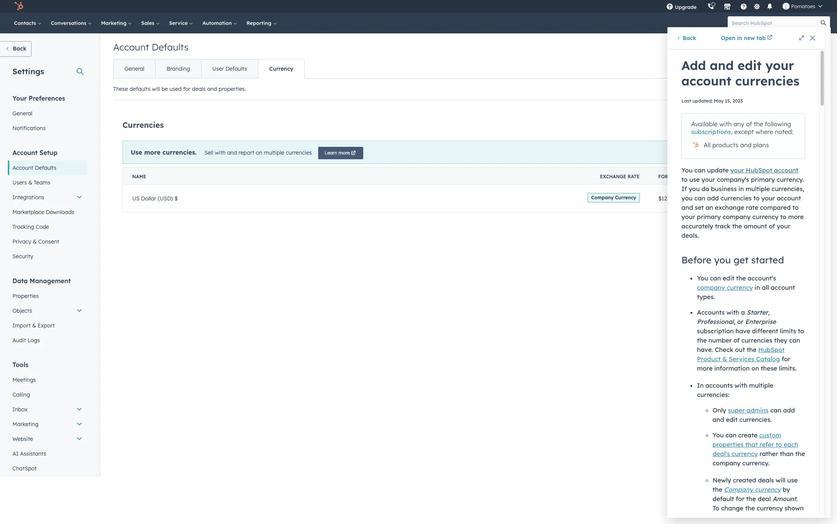 Task type: locate. For each thing, give the bounding box(es) containing it.
currency inside button
[[781, 122, 805, 129]]

rate
[[628, 174, 640, 180]]

security
[[12, 253, 33, 260]]

marketplace downloads
[[12, 209, 74, 216]]

and right with
[[227, 149, 237, 156]]

chatspot
[[12, 466, 37, 473]]

branding link
[[155, 60, 201, 78]]

account setup element
[[8, 149, 87, 264]]

account left setup
[[12, 149, 38, 157]]

company
[[592, 195, 614, 201]]

account inside "link"
[[12, 165, 33, 172]]

notifications
[[12, 125, 46, 132]]

tracking
[[12, 224, 34, 231]]

settings link
[[752, 2, 762, 10]]

currencies.
[[163, 149, 197, 156]]

0 horizontal spatial general link
[[8, 106, 87, 121]]

more for learn
[[339, 150, 350, 156]]

will
[[152, 86, 160, 93]]

more
[[144, 149, 161, 156], [339, 150, 350, 156]]

general link for defaults
[[114, 60, 155, 78]]

0 horizontal spatial general
[[12, 110, 32, 117]]

2 vertical spatial defaults
[[35, 165, 56, 172]]

& for teams
[[28, 179, 32, 186]]

properties.
[[219, 86, 246, 93]]

& inside data management element
[[32, 323, 36, 330]]

more right use
[[144, 149, 161, 156]]

hubspot image
[[14, 2, 23, 11]]

&
[[28, 179, 32, 186], [33, 239, 37, 246], [32, 323, 36, 330]]

meetings link
[[8, 373, 87, 388]]

0 vertical spatial defaults
[[152, 41, 189, 53]]

defaults right "user"
[[226, 65, 247, 72]]

0 vertical spatial account
[[113, 41, 149, 53]]

general link down preferences
[[8, 106, 87, 121]]

menu item
[[702, 0, 704, 12]]

& for export
[[32, 323, 36, 330]]

0 horizontal spatial and
[[207, 86, 217, 93]]

0 vertical spatial account defaults
[[113, 41, 189, 53]]

marketing
[[101, 20, 128, 26], [12, 421, 38, 428]]

1 vertical spatial general
[[12, 110, 32, 117]]

account up "users"
[[12, 165, 33, 172]]

1 horizontal spatial general
[[125, 65, 144, 72]]

marketplace downloads link
[[8, 205, 87, 220]]

1 vertical spatial defaults
[[226, 65, 247, 72]]

& left export
[[32, 323, 36, 330]]

ai assistants
[[12, 451, 46, 458]]

1 horizontal spatial marketing
[[101, 20, 128, 26]]

more right learn
[[339, 150, 350, 156]]

currencies
[[123, 120, 164, 130]]

general link up defaults
[[114, 60, 155, 78]]

general for your
[[12, 110, 32, 117]]

general for account
[[125, 65, 144, 72]]

data
[[12, 277, 28, 285]]

inbox
[[12, 407, 28, 414]]

learn
[[325, 150, 337, 156]]

1 horizontal spatial account defaults
[[113, 41, 189, 53]]

privacy
[[12, 239, 31, 246]]

1 horizontal spatial general link
[[114, 60, 155, 78]]

0 horizontal spatial marketing
[[12, 421, 38, 428]]

defaults for account defaults "link"
[[35, 165, 56, 172]]

2 vertical spatial currency
[[615, 195, 636, 201]]

general inside 'navigation'
[[125, 65, 144, 72]]

service
[[169, 20, 189, 26]]

general down your
[[12, 110, 32, 117]]

audit logs link
[[8, 333, 87, 348]]

deals
[[192, 86, 206, 93]]

add
[[769, 122, 779, 129]]

account defaults link
[[8, 161, 87, 175]]

chatspot link
[[8, 462, 87, 477]]

0 vertical spatial general
[[125, 65, 144, 72]]

currency for company currency
[[615, 195, 636, 201]]

currencies
[[286, 149, 312, 156]]

sales
[[141, 20, 156, 26]]

import & export
[[12, 323, 55, 330]]

defaults
[[152, 41, 189, 53], [226, 65, 247, 72], [35, 165, 56, 172]]

0 vertical spatial &
[[28, 179, 32, 186]]

menu containing pomatoes
[[661, 0, 828, 12]]

tracking code link
[[8, 220, 87, 235]]

reporting link
[[242, 12, 282, 33]]

& right "users"
[[28, 179, 32, 186]]

help button
[[737, 0, 751, 12]]

marketing up the "website" on the left bottom of the page
[[12, 421, 38, 428]]

and right deals
[[207, 86, 217, 93]]

2 vertical spatial &
[[32, 323, 36, 330]]

account defaults
[[113, 41, 189, 53], [12, 165, 56, 172]]

help image
[[741, 4, 748, 11]]

general up defaults
[[125, 65, 144, 72]]

& right privacy
[[33, 239, 37, 246]]

1 vertical spatial marketing
[[12, 421, 38, 428]]

currency for add currency
[[781, 122, 805, 129]]

marketing left sales
[[101, 20, 128, 26]]

more for use
[[144, 149, 161, 156]]

defaults up users & teams link
[[35, 165, 56, 172]]

1 horizontal spatial more
[[339, 150, 350, 156]]

2 horizontal spatial currency
[[781, 122, 805, 129]]

0 horizontal spatial defaults
[[35, 165, 56, 172]]

1 vertical spatial general link
[[8, 106, 87, 121]]

0 horizontal spatial more
[[144, 149, 161, 156]]

sell
[[205, 149, 213, 156]]

currency link
[[258, 60, 304, 78]]

learn more link
[[318, 147, 364, 160]]

contacts
[[14, 20, 38, 26]]

notifications image
[[767, 4, 774, 11]]

account defaults down sales link
[[113, 41, 189, 53]]

2 vertical spatial account
[[12, 165, 33, 172]]

marketplaces button
[[720, 0, 736, 12]]

calling icon button
[[705, 1, 718, 11]]

navigation
[[113, 59, 305, 79]]

marketing inside button
[[12, 421, 38, 428]]

automation
[[203, 20, 233, 26]]

add currency button
[[757, 118, 825, 133]]

company currency
[[592, 195, 636, 201]]

website
[[12, 436, 33, 443]]

1 vertical spatial &
[[33, 239, 37, 246]]

0 horizontal spatial currency
[[269, 65, 293, 72]]

branding
[[167, 65, 190, 72]]

1 vertical spatial account defaults
[[12, 165, 56, 172]]

general
[[125, 65, 144, 72], [12, 110, 32, 117]]

logs
[[28, 337, 40, 344]]

general inside your preferences 'element'
[[12, 110, 32, 117]]

tools
[[12, 362, 28, 369]]

account down the marketing link at top
[[113, 41, 149, 53]]

account defaults up "users & teams"
[[12, 165, 56, 172]]

defaults inside 'navigation'
[[226, 65, 247, 72]]

defaults up branding link
[[152, 41, 189, 53]]

defaults inside "link"
[[35, 165, 56, 172]]

1 vertical spatial account
[[12, 149, 38, 157]]

menu
[[661, 0, 828, 12]]

2 horizontal spatial defaults
[[226, 65, 247, 72]]

0 vertical spatial currency
[[269, 65, 293, 72]]

format
[[659, 174, 678, 180]]

account
[[113, 41, 149, 53], [12, 149, 38, 157], [12, 165, 33, 172]]

1 horizontal spatial and
[[227, 149, 237, 156]]

and
[[207, 86, 217, 93], [227, 149, 237, 156]]

1 horizontal spatial currency
[[615, 195, 636, 201]]

1 vertical spatial and
[[227, 149, 237, 156]]

0 horizontal spatial account defaults
[[12, 165, 56, 172]]

0 vertical spatial general link
[[114, 60, 155, 78]]

notifications link
[[8, 121, 87, 136]]

for
[[183, 86, 191, 93]]

assistants
[[20, 451, 46, 458]]

account for users & teams
[[12, 149, 38, 157]]

tyler black image
[[783, 3, 790, 10]]

account defaults inside "link"
[[12, 165, 56, 172]]

1 vertical spatial currency
[[781, 122, 805, 129]]

report
[[239, 149, 254, 156]]

objects button
[[8, 304, 87, 319]]



Task type: describe. For each thing, give the bounding box(es) containing it.
audit logs
[[12, 337, 40, 344]]

marketplaces image
[[724, 4, 731, 11]]

on
[[256, 149, 262, 156]]

(usd)
[[158, 195, 173, 202]]

pomatoes button
[[778, 0, 827, 12]]

tracking code
[[12, 224, 49, 231]]

sales link
[[137, 12, 164, 33]]

settings image
[[754, 3, 761, 10]]

your
[[12, 95, 27, 102]]

settings
[[12, 67, 44, 76]]

account setup
[[12, 149, 58, 157]]

upgrade image
[[667, 4, 674, 11]]

add currency
[[769, 122, 805, 129]]

upgrade
[[675, 4, 697, 10]]

defaults for user defaults link
[[226, 65, 247, 72]]

exchange rate
[[600, 174, 640, 180]]

calling link
[[8, 388, 87, 403]]

use
[[131, 149, 142, 156]]

sell with and report on multiple currencies
[[205, 149, 312, 156]]

1 horizontal spatial defaults
[[152, 41, 189, 53]]

data management element
[[8, 277, 87, 348]]

us dollar (usd) $
[[132, 195, 178, 202]]

properties
[[12, 293, 39, 300]]

name
[[132, 174, 146, 180]]

search button
[[817, 16, 830, 30]]

back
[[13, 45, 26, 52]]

consent
[[38, 239, 59, 246]]

pomatoes
[[792, 3, 816, 9]]

currency inside 'navigation'
[[269, 65, 293, 72]]

conversations link
[[46, 12, 96, 33]]

with
[[215, 149, 226, 156]]

contacts link
[[9, 12, 46, 33]]

users
[[12, 179, 27, 186]]

Search HubSpot search field
[[728, 16, 823, 30]]

currencies banner
[[123, 115, 825, 133]]

your preferences element
[[8, 94, 87, 136]]

these
[[113, 86, 128, 93]]

marketplace
[[12, 209, 44, 216]]

exchange
[[600, 174, 627, 180]]

search image
[[821, 20, 827, 26]]

service link
[[164, 12, 198, 33]]

multiple
[[264, 149, 284, 156]]

marketing button
[[8, 418, 87, 432]]

setup
[[40, 149, 58, 157]]

inbox button
[[8, 403, 87, 418]]

use more currencies.
[[131, 149, 197, 156]]

user defaults
[[212, 65, 247, 72]]

preferences
[[29, 95, 65, 102]]

integrations button
[[8, 190, 87, 205]]

back link
[[0, 41, 31, 57]]

navigation containing general
[[113, 59, 305, 79]]

calling icon image
[[708, 3, 715, 10]]

notifications button
[[764, 0, 777, 12]]

general link for preferences
[[8, 106, 87, 121]]

dollar
[[141, 195, 156, 202]]

website button
[[8, 432, 87, 447]]

security link
[[8, 249, 87, 264]]

export
[[38, 323, 55, 330]]

automation link
[[198, 12, 242, 33]]

teams
[[34, 179, 50, 186]]

0 vertical spatial and
[[207, 86, 217, 93]]

used
[[170, 86, 182, 93]]

objects
[[12, 308, 32, 315]]

marketing link
[[96, 12, 137, 33]]

tools element
[[8, 361, 87, 477]]

audit
[[12, 337, 26, 344]]

privacy & consent link
[[8, 235, 87, 249]]

0 vertical spatial marketing
[[101, 20, 128, 26]]

import
[[12, 323, 31, 330]]

calling
[[12, 392, 30, 399]]

$
[[174, 195, 178, 202]]

conversations
[[51, 20, 88, 26]]

management
[[30, 277, 71, 285]]

user
[[212, 65, 224, 72]]

downloads
[[46, 209, 74, 216]]

hubspot link
[[9, 2, 29, 11]]

be
[[162, 86, 168, 93]]

& for consent
[[33, 239, 37, 246]]

users & teams
[[12, 179, 50, 186]]

import & export link
[[8, 319, 87, 333]]

data management
[[12, 277, 71, 285]]

account for branding
[[113, 41, 149, 53]]

reporting
[[247, 20, 273, 26]]

users & teams link
[[8, 175, 87, 190]]

user defaults link
[[201, 60, 258, 78]]

your preferences
[[12, 95, 65, 102]]

ai assistants link
[[8, 447, 87, 462]]

these defaults will be used for deals and properties.
[[113, 86, 246, 93]]

meetings
[[12, 377, 36, 384]]



Task type: vqa. For each thing, say whether or not it's contained in the screenshot.
the Create to the bottom
no



